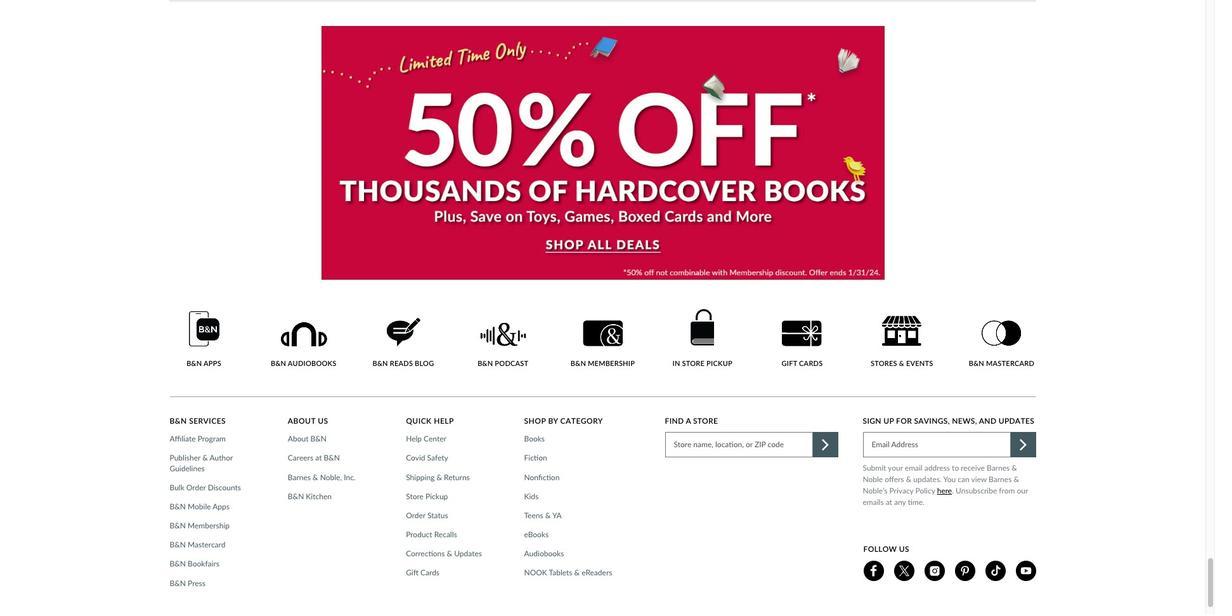 Task type: describe. For each thing, give the bounding box(es) containing it.
product recalls link
[[406, 530, 461, 540]]

quick
[[406, 416, 432, 426]]

order status link
[[406, 511, 452, 521]]

apps
[[204, 359, 221, 367]]

nook tablets & ereaders
[[524, 568, 613, 578]]

corrections
[[406, 549, 445, 559]]

about for about b&n
[[288, 434, 309, 444]]

for
[[897, 416, 913, 426]]

b&n services
[[170, 416, 226, 426]]

bookfairs
[[188, 559, 220, 569]]

b&n for b&n kitchen
[[288, 492, 304, 501]]

b&n for b&n podcast
[[478, 359, 493, 367]]

cards
[[421, 568, 440, 578]]

b&n mastercard
[[969, 359, 1035, 367]]

Please complete this field to find a store text field
[[665, 432, 813, 458]]

follow us
[[864, 545, 910, 554]]

1 vertical spatial store
[[406, 492, 424, 501]]

store pickup link
[[406, 492, 452, 502]]

sign
[[863, 416, 882, 426]]

email
[[905, 463, 923, 473]]

author
[[210, 453, 233, 463]]

b&n mastercard
[[170, 540, 226, 550]]

& left ya
[[546, 511, 551, 520]]

0 vertical spatial order
[[186, 483, 206, 492]]

safety
[[427, 453, 448, 463]]

savings,
[[915, 416, 950, 426]]

b&n reads blog link
[[369, 318, 438, 367]]

affiliate
[[170, 434, 196, 444]]

mobile
[[188, 502, 211, 511]]

& left updates
[[447, 549, 452, 559]]

can
[[958, 475, 970, 484]]

pickup
[[707, 359, 733, 367]]

recalls
[[434, 530, 457, 539]]

services
[[189, 416, 226, 426]]

barnes down 'careers'
[[288, 472, 311, 482]]

b&n membership
[[571, 359, 635, 367]]

about for about us
[[288, 416, 316, 426]]

b&n audiobooks
[[271, 359, 337, 367]]

teens & ya
[[524, 511, 562, 520]]

in store pickup link
[[669, 309, 737, 367]]

& left returns at the bottom
[[437, 472, 442, 482]]

careers at b&n link
[[288, 453, 344, 464]]

1 horizontal spatial help
[[434, 416, 454, 426]]

pickup
[[426, 492, 448, 501]]

b&n mobile apps
[[170, 502, 230, 511]]

nonfiction link
[[524, 472, 564, 483]]

store
[[682, 359, 705, 367]]

& down email at the right bottom of the page
[[906, 475, 912, 484]]

from
[[1000, 486, 1015, 496]]

teens
[[524, 511, 544, 520]]

nook tablets & ereaders link
[[524, 568, 616, 578]]

and
[[980, 416, 997, 426]]

b&n membership
[[170, 521, 230, 531]]

corrections & updates
[[406, 549, 482, 559]]

shipping & returns link
[[406, 472, 474, 483]]

ebooks link
[[524, 530, 553, 540]]

b&n mastercard link
[[968, 320, 1036, 367]]

affiliate program
[[170, 434, 226, 444]]

b&n reads blog
[[373, 359, 434, 367]]

gift cards link
[[406, 568, 444, 578]]

b&n kitchen link
[[288, 492, 336, 502]]

b&n for b&n mobile apps
[[170, 502, 186, 511]]

b&n apps
[[187, 359, 221, 367]]

careers at b&n
[[288, 453, 340, 463]]

updates
[[454, 549, 482, 559]]

barnes up from at the right bottom
[[989, 475, 1012, 484]]

bulk order discounts
[[170, 483, 241, 492]]

b&n press link
[[170, 578, 209, 589]]

b&n for b&n bookfairs
[[170, 559, 186, 569]]

affiliate program link
[[170, 434, 230, 444]]

at inside "link"
[[315, 453, 322, 463]]

. unsubscribe from our emails at                         any time.
[[863, 486, 1029, 507]]

news,
[[953, 416, 978, 426]]

kids
[[524, 492, 539, 501]]

in store pickup
[[673, 359, 733, 367]]

b&n membership link
[[569, 320, 637, 367]]

about b&n link
[[288, 434, 331, 444]]

advertisement element
[[321, 26, 885, 280]]

policy
[[916, 486, 936, 496]]

returns
[[444, 472, 470, 482]]

noble's
[[863, 486, 888, 496]]

address
[[925, 463, 951, 473]]

quick help
[[406, 416, 454, 426]]

mastercard
[[188, 540, 226, 550]]

apps
[[213, 502, 230, 511]]

kitchen
[[306, 492, 332, 501]]



Task type: locate. For each thing, give the bounding box(es) containing it.
nook
[[524, 568, 547, 578]]

at inside . unsubscribe from our emails at                         any time.
[[886, 498, 893, 507]]

barnes up view
[[987, 463, 1010, 473]]

shipping
[[406, 472, 435, 482]]

b&n for b&n apps
[[187, 359, 202, 367]]

ya
[[553, 511, 562, 520]]

& right stores
[[900, 359, 905, 367]]

nonfiction
[[524, 472, 560, 482]]

audiobooks
[[288, 359, 337, 367]]

b&n apps link
[[170, 310, 238, 367]]

gift cards link
[[768, 320, 837, 367]]

noble
[[863, 475, 883, 484]]

0 vertical spatial about
[[288, 416, 316, 426]]

our
[[1017, 486, 1029, 496]]

b&n bookfairs
[[170, 559, 220, 569]]

reads
[[390, 359, 413, 367]]

order status
[[406, 511, 448, 520]]

1 vertical spatial order
[[406, 511, 426, 520]]

covid
[[406, 453, 425, 463]]

stores & events
[[871, 359, 934, 367]]

receive
[[961, 463, 985, 473]]

offers
[[885, 475, 905, 484]]

1 about from the top
[[288, 416, 316, 426]]

shop by category
[[524, 416, 603, 426]]

your
[[888, 463, 903, 473]]

b&n left reads
[[373, 359, 388, 367]]

b&n left press at left
[[170, 578, 186, 588]]

kids link
[[524, 492, 543, 502]]

b&n for b&n press
[[170, 578, 186, 588]]

1 horizontal spatial at
[[886, 498, 893, 507]]

b&n left the podcast
[[478, 359, 493, 367]]

2 about from the top
[[288, 434, 309, 444]]

a
[[686, 416, 691, 426]]

audiobooks
[[524, 549, 564, 559]]

b&n up 'affiliate'
[[170, 416, 187, 426]]

barnes & noble, inc. link
[[288, 472, 360, 483]]

& up from at the right bottom
[[1012, 463, 1018, 473]]

shipping & returns
[[406, 472, 470, 482]]

emails
[[863, 498, 884, 507]]

any time.
[[895, 498, 925, 507]]

1 horizontal spatial order
[[406, 511, 426, 520]]

b&n left kitchen
[[288, 492, 304, 501]]

bulk
[[170, 483, 184, 492]]

b&n left membership
[[571, 359, 586, 367]]

barnes & noble, inc.
[[288, 472, 356, 482]]

& down careers at b&n "link"
[[313, 472, 318, 482]]

noble, inc.
[[320, 472, 356, 482]]

center
[[424, 434, 447, 444]]

gift cards
[[782, 359, 823, 367]]

1 vertical spatial at
[[886, 498, 893, 507]]

help down quick
[[406, 434, 422, 444]]

us
[[900, 545, 910, 554]]

help up center
[[434, 416, 454, 426]]

publisher & author guidelines
[[170, 453, 233, 473]]

publisher
[[170, 453, 201, 463]]

unsubscribe
[[956, 486, 998, 496]]

audiobooks link
[[524, 549, 568, 559]]

barnes
[[987, 463, 1010, 473], [288, 472, 311, 482], [989, 475, 1012, 484]]

1 horizontal spatial store
[[693, 416, 718, 426]]

store right a at the bottom of page
[[693, 416, 718, 426]]

find a store
[[665, 416, 718, 426]]

stores
[[871, 359, 898, 367]]

about b&n
[[288, 434, 327, 444]]

books
[[524, 434, 545, 444]]

& up the our
[[1014, 475, 1020, 484]]

submit your email address to receive barnes & noble offers & updates. you can view barnes & noble's privacy policy
[[863, 463, 1020, 496]]

b&n inside "link"
[[373, 359, 388, 367]]

here link
[[938, 486, 953, 497]]

.
[[953, 486, 954, 496]]

& inside publisher & author guidelines
[[203, 453, 208, 463]]

tablets
[[549, 568, 573, 578]]

b&n left apps on the bottom left of page
[[187, 359, 202, 367]]

in
[[673, 359, 681, 367]]

fiction
[[524, 453, 547, 463]]

help center
[[406, 434, 447, 444]]

0 horizontal spatial help
[[406, 434, 422, 444]]

b&n up "b&n bookfairs"
[[170, 540, 186, 550]]

b&n left mastercard
[[969, 359, 985, 367]]

status
[[428, 511, 448, 520]]

store down shipping
[[406, 492, 424, 501]]

privacy
[[890, 486, 914, 496]]

b&n for b&n services
[[170, 416, 187, 426]]

follow
[[864, 545, 897, 554]]

0 horizontal spatial store
[[406, 492, 424, 501]]

bulk order discounts link
[[170, 483, 245, 493]]

product
[[406, 530, 433, 539]]

b&n kitchen
[[288, 492, 332, 501]]

b&n for b&n membership
[[170, 521, 186, 531]]

b&n for b&n audiobooks
[[271, 359, 286, 367]]

sign up for savings, news, and updates
[[863, 416, 1035, 426]]

store pickup
[[406, 492, 448, 501]]

blog
[[415, 359, 434, 367]]

stores & events link
[[868, 316, 937, 367]]

at right 'careers'
[[315, 453, 322, 463]]

view
[[972, 475, 987, 484]]

b&n mobile apps link
[[170, 502, 234, 512]]

b&n down bulk
[[170, 502, 186, 511]]

0 horizontal spatial at
[[315, 453, 322, 463]]

mastercard
[[987, 359, 1035, 367]]

b&n for b&n reads blog
[[373, 359, 388, 367]]

b&n up b&n press
[[170, 559, 186, 569]]

0 vertical spatial store
[[693, 416, 718, 426]]

at right emails
[[886, 498, 893, 507]]

b&n left audiobooks
[[271, 359, 286, 367]]

order inside "link"
[[406, 511, 426, 520]]

b&n for b&n mastercard
[[170, 540, 186, 550]]

0 horizontal spatial order
[[186, 483, 206, 492]]

covid safety
[[406, 453, 448, 463]]

&
[[900, 359, 905, 367], [203, 453, 208, 463], [1012, 463, 1018, 473], [313, 472, 318, 482], [437, 472, 442, 482], [906, 475, 912, 484], [1014, 475, 1020, 484], [546, 511, 551, 520], [447, 549, 452, 559], [575, 568, 580, 578]]

b&n
[[187, 359, 202, 367], [271, 359, 286, 367], [373, 359, 388, 367], [478, 359, 493, 367], [571, 359, 586, 367], [969, 359, 985, 367], [170, 416, 187, 426], [311, 434, 327, 444], [324, 453, 340, 463], [288, 492, 304, 501], [170, 502, 186, 511], [170, 521, 186, 531], [170, 540, 186, 550], [170, 559, 186, 569], [170, 578, 186, 588]]

teens & ya link
[[524, 511, 566, 521]]

b&n podcast
[[478, 359, 529, 367]]

0 vertical spatial at
[[315, 453, 322, 463]]

b&n podcast link
[[469, 322, 538, 367]]

corrections & updates link
[[406, 549, 486, 559]]

gift cards
[[406, 568, 440, 578]]

0 vertical spatial help
[[434, 416, 454, 426]]

order right bulk
[[186, 483, 206, 492]]

b&n bookfairs link
[[170, 559, 223, 570]]

b&n up b&n mastercard at the bottom of the page
[[170, 521, 186, 531]]

b&n for b&n mastercard
[[969, 359, 985, 367]]

find
[[665, 416, 684, 426]]

1 vertical spatial about
[[288, 434, 309, 444]]

about us
[[288, 416, 328, 426]]

about up about b&n
[[288, 416, 316, 426]]

order up product
[[406, 511, 426, 520]]

& left author
[[203, 453, 208, 463]]

b&n up noble, inc.
[[324, 453, 340, 463]]

Please complete this field text field
[[863, 432, 1011, 458]]

membership
[[588, 359, 635, 367]]

about up 'careers'
[[288, 434, 309, 444]]

membership
[[188, 521, 230, 531]]

b&n inside "link"
[[324, 453, 340, 463]]

& right tablets
[[575, 568, 580, 578]]

1 vertical spatial help
[[406, 434, 422, 444]]

store
[[693, 416, 718, 426], [406, 492, 424, 501]]

b&n for b&n membership
[[571, 359, 586, 367]]

gift
[[406, 568, 419, 578]]

b&n down us
[[311, 434, 327, 444]]

fiction link
[[524, 453, 551, 464]]

product recalls
[[406, 530, 457, 539]]



Task type: vqa. For each thing, say whether or not it's contained in the screenshot.
at
yes



